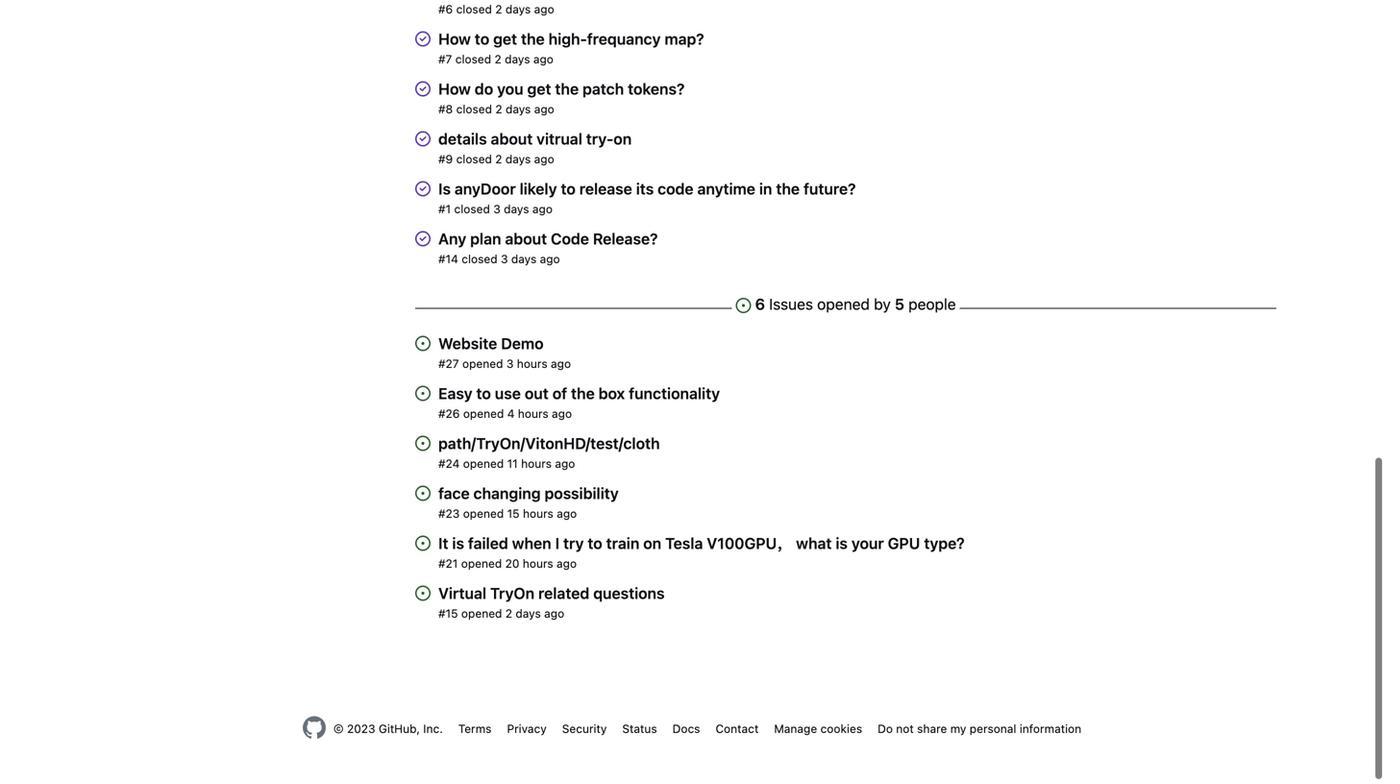 Task type: vqa. For each thing, say whether or not it's contained in the screenshot.


Task type: locate. For each thing, give the bounding box(es) containing it.
ago down likely
[[532, 203, 553, 216]]

hours down out
[[518, 408, 549, 421]]

it is failed when i try to train on tesla v100gpu， what is your gpu type？ #21 opened 20 hours ago
[[438, 535, 972, 571]]

©
[[333, 723, 344, 736]]

closed down anydoor
[[454, 203, 490, 216]]

2 up you at the top left of page
[[495, 53, 501, 66]]

2 vertical spatial 3
[[506, 358, 514, 371]]

2 inside virtual tryon related questions #15 opened 2 days ago
[[505, 607, 512, 621]]

do not share my personal information button
[[878, 721, 1081, 738]]

how inside how to get the high-frequancy map? #7 closed 2 days ago
[[438, 30, 471, 49]]

contact
[[716, 723, 759, 736]]

days inside is anydoor likely to release its code anytime in the future? #1 closed 3 days ago
[[504, 203, 529, 216]]

2 inside how do you get the patch tokens? #8 closed 2 days ago
[[495, 103, 502, 116]]

to down "#6 closed 2 days ago"
[[475, 30, 489, 49]]

opened down the website demo link
[[462, 358, 503, 371]]

ago down virtual tryon related questions link
[[544, 607, 564, 621]]

opened
[[817, 296, 870, 314], [462, 358, 503, 371], [463, 408, 504, 421], [463, 458, 504, 471], [463, 508, 504, 521], [461, 557, 502, 571], [461, 607, 502, 621]]

what
[[796, 535, 832, 553]]

issue opened image left easy at the left of page
[[415, 386, 431, 402]]

days down any plan about code release? link
[[511, 253, 537, 266]]

privacy
[[507, 723, 547, 736]]

issue opened image left website
[[415, 336, 431, 352]]

it is failed when i try to train on tesla v100gpu， what is your gpu type？ link
[[438, 535, 972, 553]]

3 inside website demo #27 opened 3 hours ago
[[506, 358, 514, 371]]

how
[[438, 30, 471, 49], [438, 80, 471, 99]]

hours down "when"
[[523, 557, 553, 571]]

tesla
[[665, 535, 703, 553]]

ago down the try
[[557, 557, 577, 571]]

2 down you at the top left of page
[[495, 103, 502, 116]]

easy
[[438, 385, 472, 403]]

to inside easy to use out of the box functionality #26 opened 4 hours ago
[[476, 385, 491, 403]]

issue opened image for virtual
[[415, 586, 431, 602]]

#23
[[438, 508, 460, 521]]

on up 'release'
[[614, 130, 632, 149]]

2 issue opened image from the top
[[415, 536, 431, 552]]

details about vitrual try-on #9 closed 2 days ago
[[438, 130, 632, 166]]

how to get the high-frequancy map? link
[[438, 30, 704, 49]]

hours inside face changing possibility #23 opened 15 hours ago
[[523, 508, 553, 521]]

closed inside how do you get the patch tokens? #8 closed 2 days ago
[[456, 103, 492, 116]]

issues
[[769, 296, 813, 314]]

#26
[[438, 408, 460, 421]]

0 vertical spatial closed image
[[415, 32, 431, 47]]

#6 closed 2 days ago
[[438, 3, 554, 16]]

2 closed image from the top
[[415, 232, 431, 247]]

ago inside how to get the high-frequancy map? #7 closed 2 days ago
[[533, 53, 554, 66]]

2 up anydoor
[[495, 153, 502, 166]]

is left the your in the bottom of the page
[[836, 535, 848, 553]]

0 vertical spatial get
[[493, 30, 517, 49]]

the left high-
[[521, 30, 545, 49]]

closed
[[456, 3, 492, 16], [455, 53, 491, 66], [456, 103, 492, 116], [456, 153, 492, 166], [454, 203, 490, 216], [462, 253, 497, 266]]

days inside any plan about code release? #14 closed 3 days ago
[[511, 253, 537, 266]]

closed down 'plan'
[[462, 253, 497, 266]]

about inside details about vitrual try-on #9 closed 2 days ago
[[491, 130, 533, 149]]

ago inside how do you get the patch tokens? #8 closed 2 days ago
[[534, 103, 554, 116]]

#21
[[438, 557, 458, 571]]

1 vertical spatial issue opened image
[[415, 536, 431, 552]]

website demo link
[[438, 335, 544, 353]]

1 horizontal spatial is
[[836, 535, 848, 553]]

on right train
[[643, 535, 661, 553]]

1 vertical spatial closed image
[[415, 232, 431, 247]]

opened left 4
[[463, 408, 504, 421]]

0 horizontal spatial on
[[614, 130, 632, 149]]

ago inside any plan about code release? #14 closed 3 days ago
[[540, 253, 560, 266]]

the inside how to get the high-frequancy map? #7 closed 2 days ago
[[521, 30, 545, 49]]

closed image
[[415, 82, 431, 97], [415, 232, 431, 247]]

3 inside is anydoor likely to release its code anytime in the future? #1 closed 3 days ago
[[493, 203, 501, 216]]

3
[[493, 203, 501, 216], [501, 253, 508, 266], [506, 358, 514, 371]]

frequancy
[[587, 30, 661, 49]]

closed down do
[[456, 103, 492, 116]]

ago down path/tryon/vitonhd/test/cloth
[[555, 458, 575, 471]]

closed image for how
[[415, 82, 431, 97]]

3 down demo
[[506, 358, 514, 371]]

1 how from the top
[[438, 30, 471, 49]]

is right it
[[452, 535, 464, 553]]

its
[[636, 180, 654, 198]]

ago inside website demo #27 opened 3 hours ago
[[551, 358, 571, 371]]

0 vertical spatial closed image
[[415, 82, 431, 97]]

manage cookies
[[774, 723, 862, 736]]

0 vertical spatial about
[[491, 130, 533, 149]]

to inside is anydoor likely to release its code anytime in the future? #1 closed 3 days ago
[[561, 180, 576, 198]]

issue opened image
[[415, 436, 431, 452], [415, 536, 431, 552], [415, 586, 431, 602]]

github,
[[379, 723, 420, 736]]

to right likely
[[561, 180, 576, 198]]

the inside is anydoor likely to release its code anytime in the future? #1 closed 3 days ago
[[776, 180, 800, 198]]

1 horizontal spatial get
[[527, 80, 551, 99]]

0 horizontal spatial get
[[493, 30, 517, 49]]

#27
[[438, 358, 459, 371]]

to right the try
[[588, 535, 602, 553]]

patch
[[583, 80, 624, 99]]

about right 'plan'
[[505, 230, 547, 248]]

details
[[438, 130, 487, 149]]

2 down tryon
[[505, 607, 512, 621]]

about left vitrual
[[491, 130, 533, 149]]

anytime
[[697, 180, 755, 198]]

to left use
[[476, 385, 491, 403]]

information
[[1020, 723, 1081, 736]]

issue opened image left 6
[[736, 298, 751, 314]]

2 inside how to get the high-frequancy map? #7 closed 2 days ago
[[495, 53, 501, 66]]

3 down anydoor
[[493, 203, 501, 216]]

0 vertical spatial how
[[438, 30, 471, 49]]

path/tryon/vitonhd/test/cloth #24 opened 11 hours ago
[[438, 435, 660, 471]]

opened inside virtual tryon related questions #15 opened 2 days ago
[[461, 607, 502, 621]]

1 vertical spatial get
[[527, 80, 551, 99]]

1 vertical spatial on
[[643, 535, 661, 553]]

3 closed image from the top
[[415, 182, 431, 197]]

opened down virtual
[[461, 607, 502, 621]]

0 horizontal spatial is
[[452, 535, 464, 553]]

2 how from the top
[[438, 80, 471, 99]]

personal
[[970, 723, 1016, 736]]

on inside it is failed when i try to train on tesla v100gpu， what is your gpu type？ #21 opened 20 hours ago
[[643, 535, 661, 553]]

ago down 'of'
[[552, 408, 572, 421]]

11
[[507, 458, 518, 471]]

privacy link
[[507, 723, 547, 736]]

3 down 'plan'
[[501, 253, 508, 266]]

status link
[[622, 723, 657, 736]]

opened inside website demo #27 opened 3 hours ago
[[462, 358, 503, 371]]

train
[[606, 535, 640, 553]]

2 vertical spatial closed image
[[415, 182, 431, 197]]

manage cookies button
[[774, 721, 862, 738]]

type？
[[924, 535, 972, 553]]

issue opened image for easy to use out of the box functionality
[[415, 386, 431, 402]]

#7
[[438, 53, 452, 66]]

how do you get the patch tokens? #8 closed 2 days ago
[[438, 80, 685, 116]]

v100gpu，
[[707, 535, 792, 553]]

opened inside face changing possibility #23 opened 15 hours ago
[[463, 508, 504, 521]]

how up the #7
[[438, 30, 471, 49]]

path/tryon/vitonhd/test/cloth
[[438, 435, 660, 453]]

the
[[521, 30, 545, 49], [555, 80, 579, 99], [776, 180, 800, 198], [571, 385, 595, 403]]

days inside how do you get the patch tokens? #8 closed 2 days ago
[[506, 103, 531, 116]]

days up "how to get the high-frequancy map?" link
[[506, 3, 531, 16]]

the right in
[[776, 180, 800, 198]]

hours inside the path/tryon/vitonhd/test/cloth #24 opened 11 hours ago
[[521, 458, 552, 471]]

any plan about code release? #14 closed 3 days ago
[[438, 230, 658, 266]]

closed image left any
[[415, 232, 431, 247]]

on
[[614, 130, 632, 149], [643, 535, 661, 553]]

is anydoor likely to release its code anytime in the future? link
[[438, 180, 856, 198]]

0 vertical spatial issue opened image
[[415, 436, 431, 452]]

how inside how do you get the patch tokens? #8 closed 2 days ago
[[438, 80, 471, 99]]

virtual tryon related questions #15 opened 2 days ago
[[438, 585, 665, 621]]

closed down details
[[456, 153, 492, 166]]

ago down how do you get the patch tokens? link
[[534, 103, 554, 116]]

days inside virtual tryon related questions #15 opened 2 days ago
[[516, 607, 541, 621]]

do
[[475, 80, 493, 99]]

ago up 'of'
[[551, 358, 571, 371]]

1 vertical spatial 3
[[501, 253, 508, 266]]

about
[[491, 130, 533, 149], [505, 230, 547, 248]]

3 issue opened image from the top
[[415, 586, 431, 602]]

my
[[950, 723, 966, 736]]

closed image left do
[[415, 82, 431, 97]]

the inside easy to use out of the box functionality #26 opened 4 hours ago
[[571, 385, 595, 403]]

1 vertical spatial about
[[505, 230, 547, 248]]

tokens?
[[628, 80, 685, 99]]

days down tryon
[[516, 607, 541, 621]]

days down likely
[[504, 203, 529, 216]]

how up '#8'
[[438, 80, 471, 99]]

1 issue opened image from the top
[[415, 436, 431, 452]]

closed image for details
[[415, 132, 431, 147]]

#15
[[438, 607, 458, 621]]

days inside how to get the high-frequancy map? #7 closed 2 days ago
[[505, 53, 530, 66]]

hours down path/tryon/vitonhd/test/cloth
[[521, 458, 552, 471]]

issue opened image
[[736, 298, 751, 314], [415, 336, 431, 352], [415, 386, 431, 402], [415, 486, 431, 502]]

days down you at the top left of page
[[506, 103, 531, 116]]

details about vitrual try-on link
[[438, 130, 632, 149]]

hours down demo
[[517, 358, 548, 371]]

#1
[[438, 203, 451, 216]]

out
[[525, 385, 549, 403]]

2 vertical spatial issue opened image
[[415, 586, 431, 602]]

closed image
[[415, 32, 431, 47], [415, 132, 431, 147], [415, 182, 431, 197]]

closed image for is
[[415, 182, 431, 197]]

issue opened image left 'face' in the left bottom of the page
[[415, 486, 431, 502]]

ago down high-
[[533, 53, 554, 66]]

opened left 11
[[463, 458, 504, 471]]

opened down failed
[[461, 557, 502, 571]]

0 vertical spatial on
[[614, 130, 632, 149]]

how to get the high-frequancy map? #7 closed 2 days ago
[[438, 30, 704, 66]]

1 closed image from the top
[[415, 82, 431, 97]]

1 is from the left
[[452, 535, 464, 553]]

2 closed image from the top
[[415, 132, 431, 147]]

ago down any plan about code release? link
[[540, 253, 560, 266]]

status
[[622, 723, 657, 736]]

0 vertical spatial 3
[[493, 203, 501, 216]]

issue opened image for path/tryon/vitonhd/test/cloth
[[415, 436, 431, 452]]

do
[[878, 723, 893, 736]]

the right 'of'
[[571, 385, 595, 403]]

tryon
[[490, 585, 535, 603]]

get
[[493, 30, 517, 49], [527, 80, 551, 99]]

ago inside it is failed when i try to train on tesla v100gpu， what is your gpu type？ #21 opened 20 hours ago
[[557, 557, 577, 571]]

days up you at the top left of page
[[505, 53, 530, 66]]

ago down details about vitrual try-on link
[[534, 153, 554, 166]]

get down "#6 closed 2 days ago"
[[493, 30, 517, 49]]

code
[[658, 180, 694, 198]]

1 vertical spatial closed image
[[415, 132, 431, 147]]

get inside how do you get the patch tokens? #8 closed 2 days ago
[[527, 80, 551, 99]]

try-
[[586, 130, 614, 149]]

ago down possibility at the bottom left of page
[[557, 508, 577, 521]]

closed right the #7
[[455, 53, 491, 66]]

hours inside it is failed when i try to train on tesla v100gpu， what is your gpu type？ #21 opened 20 hours ago
[[523, 557, 553, 571]]

1 vertical spatial how
[[438, 80, 471, 99]]

ago
[[534, 3, 554, 16], [533, 53, 554, 66], [534, 103, 554, 116], [534, 153, 554, 166], [532, 203, 553, 216], [540, 253, 560, 266], [551, 358, 571, 371], [552, 408, 572, 421], [555, 458, 575, 471], [557, 508, 577, 521], [557, 557, 577, 571], [544, 607, 564, 621]]

how for how do you get the patch tokens?
[[438, 80, 471, 99]]

functionality
[[629, 385, 720, 403]]

get right you at the top left of page
[[527, 80, 551, 99]]

1 closed image from the top
[[415, 32, 431, 47]]

hours down "face changing possibility" link on the bottom left
[[523, 508, 553, 521]]

opened left '15'
[[463, 508, 504, 521]]

15
[[507, 508, 520, 521]]

days down details about vitrual try-on link
[[506, 153, 531, 166]]

1 horizontal spatial on
[[643, 535, 661, 553]]

the left patch
[[555, 80, 579, 99]]



Task type: describe. For each thing, give the bounding box(es) containing it.
issue opened image for face changing possibility
[[415, 486, 431, 502]]

in
[[759, 180, 772, 198]]

any plan about code release? link
[[438, 230, 658, 248]]

i
[[555, 535, 560, 553]]

is anydoor likely to release its code anytime in the future? #1 closed 3 days ago
[[438, 180, 856, 216]]

ago inside is anydoor likely to release its code anytime in the future? #1 closed 3 days ago
[[532, 203, 553, 216]]

virtual
[[438, 585, 486, 603]]

share
[[917, 723, 947, 736]]

contact link
[[716, 723, 759, 736]]

vitrual
[[537, 130, 582, 149]]

get inside how to get the high-frequancy map? #7 closed 2 days ago
[[493, 30, 517, 49]]

future?
[[804, 180, 856, 198]]

inc.
[[423, 723, 443, 736]]

ago inside virtual tryon related questions #15 opened 2 days ago
[[544, 607, 564, 621]]

possibility
[[545, 485, 619, 503]]

about inside any plan about code release? #14 closed 3 days ago
[[505, 230, 547, 248]]

#9
[[438, 153, 453, 166]]

not
[[896, 723, 914, 736]]

virtual tryon related questions link
[[438, 585, 665, 603]]

opened left by
[[817, 296, 870, 314]]

2 is from the left
[[836, 535, 848, 553]]

how do you get the patch tokens? link
[[438, 80, 685, 99]]

questions
[[593, 585, 665, 603]]

on inside details about vitrual try-on #9 closed 2 days ago
[[614, 130, 632, 149]]

3 inside any plan about code release? #14 closed 3 days ago
[[501, 253, 508, 266]]

your
[[852, 535, 884, 553]]

#8
[[438, 103, 453, 116]]

people
[[908, 296, 956, 314]]

20
[[505, 557, 519, 571]]

related
[[538, 585, 589, 603]]

closed image for any
[[415, 232, 431, 247]]

docs
[[673, 723, 700, 736]]

hours inside website demo #27 opened 3 hours ago
[[517, 358, 548, 371]]

docs link
[[673, 723, 700, 736]]

opened inside it is failed when i try to train on tesla v100gpu， what is your gpu type？ #21 opened 20 hours ago
[[461, 557, 502, 571]]

issue opened image for website demo
[[415, 336, 431, 352]]

face
[[438, 485, 470, 503]]

6 issues         opened by 5 people
[[755, 296, 956, 314]]

hours inside easy to use out of the box functionality #26 opened 4 hours ago
[[518, 408, 549, 421]]

website demo #27 opened 3 hours ago
[[438, 335, 571, 371]]

issue opened image for it
[[415, 536, 431, 552]]

you
[[497, 80, 523, 99]]

#14
[[438, 253, 458, 266]]

changing
[[473, 485, 541, 503]]

security link
[[562, 723, 607, 736]]

ago inside details about vitrual try-on #9 closed 2 days ago
[[534, 153, 554, 166]]

terms
[[458, 723, 492, 736]]

days inside details about vitrual try-on #9 closed 2 days ago
[[506, 153, 531, 166]]

closed image for how
[[415, 32, 431, 47]]

high-
[[549, 30, 587, 49]]

#6
[[438, 3, 453, 16]]

it
[[438, 535, 448, 553]]

6
[[755, 296, 765, 314]]

map?
[[665, 30, 704, 49]]

to inside it is failed when i try to train on tesla v100gpu， what is your gpu type？ #21 opened 20 hours ago
[[588, 535, 602, 553]]

to inside how to get the high-frequancy map? #7 closed 2 days ago
[[475, 30, 489, 49]]

2023
[[347, 723, 375, 736]]

#24
[[438, 458, 460, 471]]

box
[[599, 385, 625, 403]]

easy to use out of the box functionality link
[[438, 385, 720, 403]]

gpu
[[888, 535, 920, 553]]

5
[[895, 296, 904, 314]]

the inside how do you get the patch tokens? #8 closed 2 days ago
[[555, 80, 579, 99]]

when
[[512, 535, 551, 553]]

opened inside easy to use out of the box functionality #26 opened 4 hours ago
[[463, 408, 504, 421]]

release?
[[593, 230, 658, 248]]

ago inside the path/tryon/vitonhd/test/cloth #24 opened 11 hours ago
[[555, 458, 575, 471]]

any
[[438, 230, 466, 248]]

cookies
[[820, 723, 862, 736]]

likely
[[520, 180, 557, 198]]

homepage image
[[303, 717, 326, 740]]

closed inside is anydoor likely to release its code anytime in the future? #1 closed 3 days ago
[[454, 203, 490, 216]]

closed inside how to get the high-frequancy map? #7 closed 2 days ago
[[455, 53, 491, 66]]

face changing possibility link
[[438, 485, 619, 503]]

plan
[[470, 230, 501, 248]]

do not share my personal information
[[878, 723, 1081, 736]]

© 2023 github, inc.
[[333, 723, 443, 736]]

ago up high-
[[534, 3, 554, 16]]

4
[[507, 408, 515, 421]]

terms link
[[458, 723, 492, 736]]

closed inside any plan about code release? #14 closed 3 days ago
[[462, 253, 497, 266]]

ago inside face changing possibility #23 opened 15 hours ago
[[557, 508, 577, 521]]

code
[[551, 230, 589, 248]]

demo
[[501, 335, 544, 353]]

of
[[552, 385, 567, 403]]

closed right #6
[[456, 3, 492, 16]]

failed
[[468, 535, 508, 553]]

ago inside easy to use out of the box functionality #26 opened 4 hours ago
[[552, 408, 572, 421]]

2 right #6
[[495, 3, 502, 16]]

opened inside the path/tryon/vitonhd/test/cloth #24 opened 11 hours ago
[[463, 458, 504, 471]]

easy to use out of the box functionality #26 opened 4 hours ago
[[438, 385, 720, 421]]

try
[[563, 535, 584, 553]]

how for how to get the high-frequancy map?
[[438, 30, 471, 49]]

face changing possibility #23 opened 15 hours ago
[[438, 485, 619, 521]]

2 inside details about vitrual try-on #9 closed 2 days ago
[[495, 153, 502, 166]]

path/tryon/vitonhd/test/cloth link
[[438, 435, 660, 453]]

closed inside details about vitrual try-on #9 closed 2 days ago
[[456, 153, 492, 166]]



